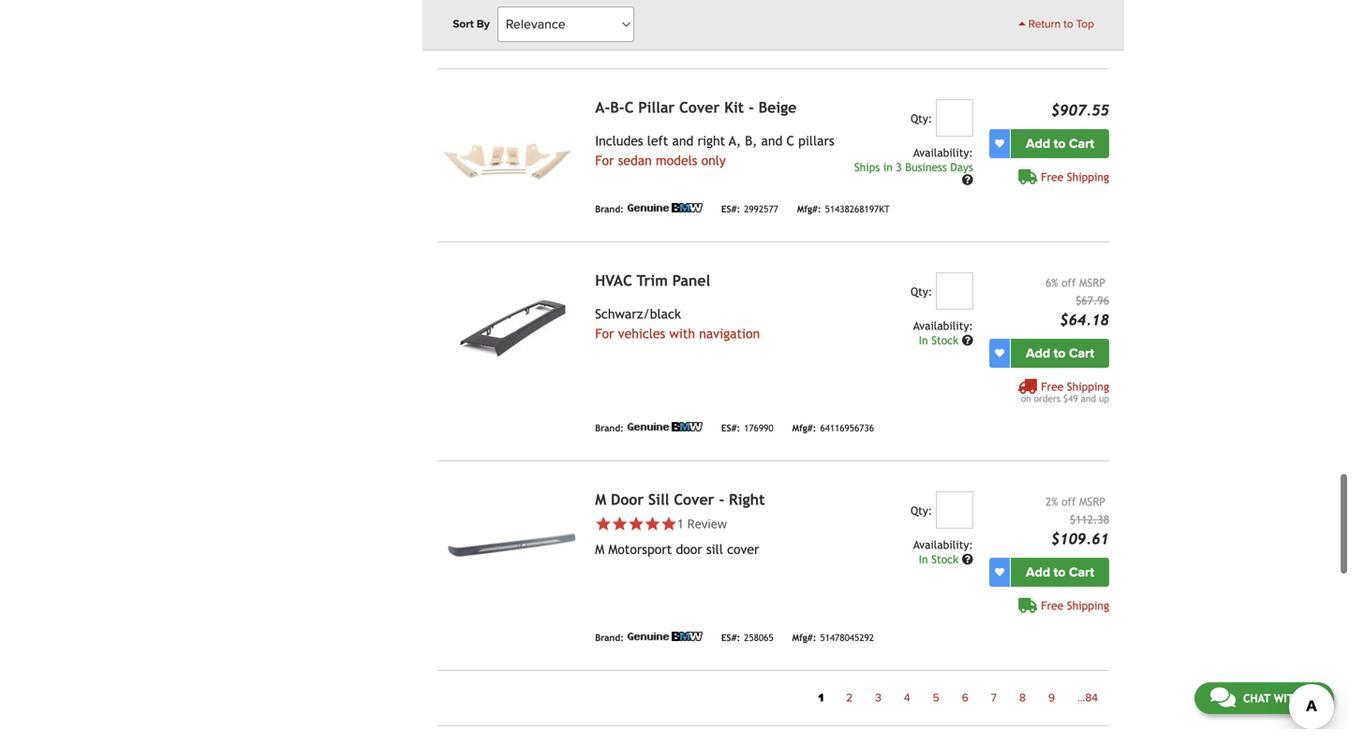 Task type: locate. For each thing, give the bounding box(es) containing it.
msrp inside 6% off msrp $67.96 $64.18
[[1080, 276, 1106, 289]]

qty:
[[911, 112, 933, 125], [911, 285, 933, 298], [911, 504, 933, 518]]

$907.55
[[1051, 101, 1109, 119]]

0 vertical spatial for
[[595, 153, 614, 168]]

1 vertical spatial add to wish list image
[[995, 568, 1005, 578]]

4 genuine bmw - corporate logo image from the top
[[628, 632, 703, 642]]

beige
[[759, 99, 797, 116]]

es#: left 258065
[[721, 633, 740, 644]]

0 vertical spatial free
[[1041, 170, 1064, 183]]

genuine bmw - corporate logo image up pillar
[[628, 30, 703, 39]]

add down 2% off msrp $112.38 $109.61
[[1026, 565, 1050, 581]]

free shipping for "add to cart" button corresponding to $109.61
[[1041, 600, 1109, 613]]

3 qty: from the top
[[911, 504, 933, 518]]

add to cart button
[[1011, 129, 1109, 158], [1011, 339, 1109, 368], [1011, 558, 1109, 587]]

free shipping for 1st "add to cart" button from the top of the page
[[1041, 170, 1109, 183]]

1 vertical spatial m
[[595, 542, 605, 557]]

-
[[749, 99, 754, 116], [719, 491, 725, 509]]

paginated product list navigation navigation
[[438, 687, 1109, 711]]

to down $907.55
[[1054, 136, 1066, 152]]

qty: for hvac trim panel
[[911, 285, 933, 298]]

add right add to wish list icon
[[1026, 136, 1050, 152]]

add to cart button up 'free shipping on orders $49 and up'
[[1011, 339, 1109, 368]]

panel
[[672, 272, 710, 289]]

1 vertical spatial -
[[719, 491, 725, 509]]

add to cart button down $907.55
[[1011, 129, 1109, 158]]

3 add from the top
[[1026, 565, 1050, 581]]

in for m door sill cover - right
[[919, 553, 928, 566]]

mfg#: right 2992577
[[797, 204, 821, 215]]

qty: for m door sill cover - right
[[911, 504, 933, 518]]

0 vertical spatial with
[[669, 326, 695, 341]]

6 link
[[951, 687, 980, 711]]

only
[[701, 153, 726, 168]]

3 left 4
[[875, 692, 882, 705]]

0 vertical spatial 3
[[896, 161, 902, 174]]

shipping for 1st "add to cart" button from the top of the page
[[1067, 170, 1109, 183]]

in for hvac trim panel
[[919, 334, 928, 347]]

2 off from the top
[[1062, 496, 1076, 509]]

2 vertical spatial qty:
[[911, 504, 933, 518]]

2 cart from the top
[[1069, 346, 1094, 362]]

a-b-c pillar cover kit - beige
[[595, 99, 797, 116]]

to
[[1064, 17, 1074, 31], [1054, 136, 1066, 152], [1054, 346, 1066, 362], [1054, 565, 1066, 581]]

0 vertical spatial mfg#:
[[797, 204, 821, 215]]

1 qty: from the top
[[911, 112, 933, 125]]

0 vertical spatial 1
[[677, 516, 684, 533]]

top
[[1076, 17, 1094, 31]]

1 in from the top
[[919, 334, 928, 347]]

4 brand: from the top
[[595, 633, 624, 644]]

1 vertical spatial cart
[[1069, 346, 1094, 362]]

free shipping down $109.61 at the right
[[1041, 600, 1109, 613]]

1 vertical spatial question circle image
[[962, 554, 973, 565]]

and right 'b,'
[[761, 133, 783, 148]]

add to wish list image
[[995, 349, 1005, 358], [995, 568, 1005, 578]]

1 free from the top
[[1041, 170, 1064, 183]]

cart down $64.18
[[1069, 346, 1094, 362]]

$109.61
[[1051, 531, 1109, 548]]

for inside includes left and right a, b, and c pillars for sedan models only
[[595, 153, 614, 168]]

1 vertical spatial stock
[[932, 553, 959, 566]]

mfg#: 51478045292
[[792, 633, 874, 644]]

2 add to cart button from the top
[[1011, 339, 1109, 368]]

0 vertical spatial qty:
[[911, 112, 933, 125]]

return to top link
[[1019, 16, 1094, 33]]

es#: left 176990
[[721, 423, 740, 434]]

2 vertical spatial free
[[1041, 600, 1064, 613]]

9
[[1049, 692, 1055, 705]]

1 m from the top
[[595, 491, 606, 509]]

1 vertical spatial es#:
[[721, 423, 740, 434]]

msrp up $67.96
[[1080, 276, 1106, 289]]

2 vertical spatial add
[[1026, 565, 1050, 581]]

1 stock from the top
[[932, 334, 959, 347]]

0 horizontal spatial 1
[[677, 516, 684, 533]]

in
[[919, 334, 928, 347], [919, 553, 928, 566]]

0 horizontal spatial c
[[625, 99, 634, 116]]

to up 'free shipping on orders $49 and up'
[[1054, 346, 1066, 362]]

0 vertical spatial es#:
[[721, 204, 740, 215]]

m left "motorsport" on the left bottom
[[595, 542, 605, 557]]

None number field
[[936, 99, 973, 137], [936, 272, 973, 310], [936, 492, 973, 529], [936, 99, 973, 137], [936, 272, 973, 310], [936, 492, 973, 529]]

us
[[1305, 692, 1318, 706]]

8 link
[[1008, 687, 1037, 711]]

shipping down $907.55
[[1067, 170, 1109, 183]]

3 brand: from the top
[[595, 423, 624, 434]]

1 es#: from the top
[[721, 204, 740, 215]]

0 vertical spatial off
[[1062, 276, 1076, 289]]

with left us
[[1274, 692, 1302, 706]]

2 qty: from the top
[[911, 285, 933, 298]]

1 review
[[677, 516, 727, 533]]

mfg#: left 51478045292 on the right of page
[[792, 633, 816, 644]]

c right a-
[[625, 99, 634, 116]]

hvac
[[595, 272, 632, 289]]

off right 6%
[[1062, 276, 1076, 289]]

2 vertical spatial es#:
[[721, 633, 740, 644]]

add for $64.18
[[1026, 346, 1050, 362]]

2 genuine bmw - corporate logo image from the top
[[628, 203, 703, 213]]

off
[[1062, 276, 1076, 289], [1062, 496, 1076, 509]]

includes
[[595, 133, 643, 148]]

add to cart button down $109.61 at the right
[[1011, 558, 1109, 587]]

$67.96
[[1076, 294, 1109, 307]]

1 vertical spatial in stock
[[919, 553, 962, 566]]

off right 2% at the bottom
[[1062, 496, 1076, 509]]

m
[[595, 491, 606, 509], [595, 542, 605, 557]]

left
[[647, 133, 668, 148]]

0 vertical spatial cover
[[679, 99, 720, 116]]

door
[[611, 491, 644, 509]]

1 vertical spatial with
[[1274, 692, 1302, 706]]

3 shipping from the top
[[1067, 600, 1109, 613]]

hvac trim panel
[[595, 272, 710, 289]]

sedan
[[618, 153, 652, 168]]

1 vertical spatial qty:
[[911, 285, 933, 298]]

door
[[676, 542, 703, 557]]

2 free shipping from the top
[[1041, 600, 1109, 613]]

2 m from the top
[[595, 542, 605, 557]]

0 vertical spatial cart
[[1069, 136, 1094, 152]]

0 vertical spatial in stock
[[919, 334, 962, 347]]

1 link
[[807, 687, 835, 711]]

2 question circle image from the top
[[962, 554, 973, 565]]

genuine bmw - corporate logo image for panel
[[628, 422, 703, 432]]

1 1 review link from the left
[[595, 516, 837, 533]]

m left door at the bottom of page
[[595, 491, 606, 509]]

1 for from the top
[[595, 153, 614, 168]]

1 shipping from the top
[[1067, 170, 1109, 183]]

1 down m door sill cover - right link
[[677, 516, 684, 533]]

availability: for right
[[913, 539, 973, 552]]

cart down $907.55
[[1069, 136, 1094, 152]]

3
[[896, 161, 902, 174], [875, 692, 882, 705]]

1 free shipping from the top
[[1041, 170, 1109, 183]]

free shipping
[[1041, 170, 1109, 183], [1041, 600, 1109, 613]]

2 link
[[835, 687, 864, 711]]

0 vertical spatial add to cart
[[1026, 136, 1094, 152]]

brand: for a-
[[595, 204, 624, 215]]

in stock
[[919, 334, 962, 347], [919, 553, 962, 566]]

1 brand: from the top
[[595, 30, 624, 41]]

off inside 2% off msrp $112.38 $109.61
[[1062, 496, 1076, 509]]

2% off msrp $112.38 $109.61
[[1046, 496, 1109, 548]]

1 in stock from the top
[[919, 334, 962, 347]]

1 vertical spatial availability:
[[913, 319, 973, 332]]

6% off msrp $67.96 $64.18
[[1046, 276, 1109, 329]]

free right on
[[1041, 380, 1064, 393]]

1 vertical spatial 1
[[818, 692, 824, 705]]

1 horizontal spatial -
[[749, 99, 754, 116]]

2 horizontal spatial and
[[1081, 393, 1096, 404]]

and inside 'free shipping on orders $49 and up'
[[1081, 393, 1096, 404]]

right
[[729, 491, 765, 509]]

2 vertical spatial add to cart
[[1026, 565, 1094, 581]]

0 vertical spatial add to cart button
[[1011, 129, 1109, 158]]

1 inside paginated product list navigation navigation
[[818, 692, 824, 705]]

1 vertical spatial free shipping
[[1041, 600, 1109, 613]]

0 vertical spatial -
[[749, 99, 754, 116]]

shipping down $109.61 at the right
[[1067, 600, 1109, 613]]

1 star image from the left
[[595, 516, 612, 533]]

0 horizontal spatial with
[[669, 326, 695, 341]]

and
[[672, 133, 694, 148], [761, 133, 783, 148], [1081, 393, 1096, 404]]

1 horizontal spatial 3
[[896, 161, 902, 174]]

cart down $109.61 at the right
[[1069, 565, 1094, 581]]

shipping right orders
[[1067, 380, 1109, 393]]

4 star image from the left
[[661, 516, 677, 533]]

1 msrp from the top
[[1080, 276, 1106, 289]]

2 vertical spatial shipping
[[1067, 600, 1109, 613]]

free down $109.61 at the right
[[1041, 600, 1064, 613]]

0 horizontal spatial 3
[[875, 692, 882, 705]]

cart
[[1069, 136, 1094, 152], [1069, 346, 1094, 362], [1069, 565, 1094, 581]]

1 left 2
[[818, 692, 824, 705]]

trim
[[637, 272, 668, 289]]

off inside 6% off msrp $67.96 $64.18
[[1062, 276, 1076, 289]]

for left the vehicles
[[595, 326, 614, 341]]

1 horizontal spatial 1
[[818, 692, 824, 705]]

for down includes
[[595, 153, 614, 168]]

1 vertical spatial for
[[595, 326, 614, 341]]

3 availability: from the top
[[913, 539, 973, 552]]

for
[[595, 153, 614, 168], [595, 326, 614, 341]]

es#2992577 - 51438268197kt - a-b-c pillar cover kit - beige  - includes left and right a, b, and c pillars - genuine bmw - bmw image
[[438, 99, 580, 206]]

3 add to cart button from the top
[[1011, 558, 1109, 587]]

add to cart down $907.55
[[1026, 136, 1094, 152]]

2 add from the top
[[1026, 346, 1050, 362]]

to down $109.61 at the right
[[1054, 565, 1066, 581]]

0 vertical spatial free shipping
[[1041, 170, 1109, 183]]

0 vertical spatial in
[[919, 334, 928, 347]]

add to cart
[[1026, 136, 1094, 152], [1026, 346, 1094, 362], [1026, 565, 1094, 581]]

qty: for a-b-c pillar cover kit - beige
[[911, 112, 933, 125]]

2 add to cart from the top
[[1026, 346, 1094, 362]]

1 vertical spatial add to cart button
[[1011, 339, 1109, 368]]

with
[[669, 326, 695, 341], [1274, 692, 1302, 706]]

0 vertical spatial add to wish list image
[[995, 349, 1005, 358]]

cover
[[727, 542, 759, 557]]

1 vertical spatial c
[[787, 133, 795, 148]]

add up orders
[[1026, 346, 1050, 362]]

add to cart for $109.61
[[1026, 565, 1094, 581]]

right
[[698, 133, 725, 148]]

1 vertical spatial add to cart
[[1026, 346, 1094, 362]]

- right kit
[[749, 99, 754, 116]]

3 add to cart from the top
[[1026, 565, 1094, 581]]

1 vertical spatial cover
[[674, 491, 715, 509]]

3 right the in
[[896, 161, 902, 174]]

1 horizontal spatial c
[[787, 133, 795, 148]]

1 vertical spatial off
[[1062, 496, 1076, 509]]

0 vertical spatial c
[[625, 99, 634, 116]]

- left right
[[719, 491, 725, 509]]

cover left kit
[[679, 99, 720, 116]]

2 brand: from the top
[[595, 204, 624, 215]]

1 add from the top
[[1026, 136, 1050, 152]]

1 question circle image from the top
[[962, 174, 973, 185]]

add
[[1026, 136, 1050, 152], [1026, 346, 1050, 362], [1026, 565, 1050, 581]]

stock
[[932, 334, 959, 347], [932, 553, 959, 566]]

genuine bmw - corporate logo image left es#: 258065
[[628, 632, 703, 642]]

m for m motorsport door sill cover
[[595, 542, 605, 557]]

51478045292
[[820, 633, 874, 644]]

0 vertical spatial m
[[595, 491, 606, 509]]

0 vertical spatial question circle image
[[962, 174, 973, 185]]

0 vertical spatial availability:
[[913, 146, 973, 159]]

add to cart for $64.18
[[1026, 346, 1094, 362]]

8
[[1019, 692, 1026, 705]]

1 vertical spatial 3
[[875, 692, 882, 705]]

5
[[933, 692, 940, 705]]

brand:
[[595, 30, 624, 41], [595, 204, 624, 215], [595, 423, 624, 434], [595, 633, 624, 644]]

0 vertical spatial add
[[1026, 136, 1050, 152]]

1 vertical spatial add
[[1026, 346, 1050, 362]]

navigation
[[699, 326, 760, 341]]

1
[[677, 516, 684, 533], [818, 692, 824, 705]]

mfg#: left 64116956736
[[792, 423, 816, 434]]

in stock for m door sill cover - right
[[919, 553, 962, 566]]

2 vertical spatial mfg#:
[[792, 633, 816, 644]]

es#: left 2992577
[[721, 204, 740, 215]]

c left pillars
[[787, 133, 795, 148]]

genuine bmw - corporate logo image down models
[[628, 203, 703, 213]]

0 vertical spatial shipping
[[1067, 170, 1109, 183]]

2 vertical spatial cart
[[1069, 565, 1094, 581]]

msrp
[[1080, 276, 1106, 289], [1080, 496, 1106, 509]]

1 vertical spatial shipping
[[1067, 380, 1109, 393]]

msrp inside 2% off msrp $112.38 $109.61
[[1080, 496, 1106, 509]]

c
[[625, 99, 634, 116], [787, 133, 795, 148]]

1 vertical spatial mfg#:
[[792, 423, 816, 434]]

add to cart up 'free shipping on orders $49 and up'
[[1026, 346, 1094, 362]]

1 for 1 review
[[677, 516, 684, 533]]

1 vertical spatial in
[[919, 553, 928, 566]]

off for $64.18
[[1062, 276, 1076, 289]]

1 off from the top
[[1062, 276, 1076, 289]]

with right the vehicles
[[669, 326, 695, 341]]

1 add to wish list image from the top
[[995, 349, 1005, 358]]

2 in from the top
[[919, 553, 928, 566]]

0 horizontal spatial -
[[719, 491, 725, 509]]

genuine bmw - corporate logo image up sill
[[628, 422, 703, 432]]

es#: for right
[[721, 633, 740, 644]]

3 es#: from the top
[[721, 633, 740, 644]]

stock for m door sill cover - right
[[932, 553, 959, 566]]

star image
[[628, 516, 644, 533]]

free
[[1041, 170, 1064, 183], [1041, 380, 1064, 393], [1041, 600, 1064, 613]]

2 shipping from the top
[[1067, 380, 1109, 393]]

1 vertical spatial free
[[1041, 380, 1064, 393]]

free down $907.55
[[1041, 170, 1064, 183]]

1 genuine bmw - corporate logo image from the top
[[628, 30, 703, 39]]

mfg#:
[[797, 204, 821, 215], [792, 423, 816, 434], [792, 633, 816, 644]]

question circle image
[[962, 174, 973, 185], [962, 554, 973, 565]]

0 vertical spatial msrp
[[1080, 276, 1106, 289]]

star image
[[595, 516, 612, 533], [612, 516, 628, 533], [644, 516, 661, 533], [661, 516, 677, 533]]

2 free from the top
[[1041, 380, 1064, 393]]

2 vertical spatial availability:
[[913, 539, 973, 552]]

genuine bmw - corporate logo image
[[628, 30, 703, 39], [628, 203, 703, 213], [628, 422, 703, 432], [628, 632, 703, 642]]

msrp for $109.61
[[1080, 496, 1106, 509]]

2 vertical spatial add to cart button
[[1011, 558, 1109, 587]]

add to cart down $109.61 at the right
[[1026, 565, 1094, 581]]

2 stock from the top
[[932, 553, 959, 566]]

msrp up $112.38
[[1080, 496, 1106, 509]]

1 vertical spatial msrp
[[1080, 496, 1106, 509]]

cart for $64.18
[[1069, 346, 1094, 362]]

cover up 1 review
[[674, 491, 715, 509]]

6%
[[1046, 276, 1058, 289]]

3 genuine bmw - corporate logo image from the top
[[628, 422, 703, 432]]

3 cart from the top
[[1069, 565, 1094, 581]]

free shipping down $907.55
[[1041, 170, 1109, 183]]

2 in stock from the top
[[919, 553, 962, 566]]

0 vertical spatial stock
[[932, 334, 959, 347]]

add to wish list image for $109.61
[[995, 568, 1005, 578]]

2 msrp from the top
[[1080, 496, 1106, 509]]

1 availability: from the top
[[913, 146, 973, 159]]

and left up
[[1081, 393, 1096, 404]]

and up models
[[672, 133, 694, 148]]

$49
[[1063, 393, 1078, 404]]

2 add to wish list image from the top
[[995, 568, 1005, 578]]

2 for from the top
[[595, 326, 614, 341]]

2 es#: from the top
[[721, 423, 740, 434]]



Task type: vqa. For each thing, say whether or not it's contained in the screenshot.
caret up 'image'
yes



Task type: describe. For each thing, give the bounding box(es) containing it.
question circle image for a-b-c pillar cover kit - beige
[[962, 174, 973, 185]]

in
[[883, 161, 893, 174]]

caret up image
[[1019, 18, 1026, 29]]

2 star image from the left
[[612, 516, 628, 533]]

return
[[1029, 17, 1061, 31]]

…84
[[1078, 692, 1098, 705]]

1 for 1
[[818, 692, 824, 705]]

orders
[[1034, 393, 1061, 404]]

pillar
[[638, 99, 675, 116]]

business
[[905, 161, 947, 174]]

availability: for kit
[[913, 146, 973, 159]]

m for m door sill cover - right
[[595, 491, 606, 509]]

hvac trim panel link
[[595, 272, 710, 289]]

add to wish list image for $64.18
[[995, 349, 1005, 358]]

a-b-c pillar cover kit - beige link
[[595, 99, 797, 116]]

mfg#: for kit
[[797, 204, 821, 215]]

free shipping on orders $49 and up
[[1021, 380, 1109, 404]]

in stock for hvac trim panel
[[919, 334, 962, 347]]

a-
[[595, 99, 610, 116]]

b-
[[610, 99, 625, 116]]

schwarz/black for vehicles with navigation
[[595, 307, 760, 341]]

2992577
[[744, 204, 779, 215]]

chat with us link
[[1195, 683, 1334, 715]]

genuine bmw - corporate logo image for c
[[628, 203, 703, 213]]

3 star image from the left
[[644, 516, 661, 533]]

up
[[1099, 393, 1109, 404]]

m door sill cover - right
[[595, 491, 765, 509]]

to for "add to cart" button corresponding to $64.18
[[1054, 346, 1066, 362]]

sort
[[453, 17, 474, 31]]

es#176990 - 64116956736 - hvac trim panel - schwarz/black - genuine bmw - bmw image
[[438, 272, 580, 379]]

vehicles
[[618, 326, 666, 341]]

258065
[[744, 633, 774, 644]]

brand: for m
[[595, 633, 624, 644]]

genuine bmw - corporate logo image for sill
[[628, 632, 703, 642]]

3 link
[[864, 687, 893, 711]]

by
[[477, 17, 490, 31]]

es#: for kit
[[721, 204, 740, 215]]

question circle image for m door sill cover - right
[[962, 554, 973, 565]]

2 1 review link from the left
[[677, 516, 727, 533]]

add to cart button for $64.18
[[1011, 339, 1109, 368]]

question circle image
[[962, 335, 973, 346]]

chat with us
[[1243, 692, 1318, 706]]

3 free from the top
[[1041, 600, 1064, 613]]

1 horizontal spatial and
[[761, 133, 783, 148]]

kit
[[724, 99, 744, 116]]

2
[[846, 692, 853, 705]]

1 horizontal spatial with
[[1274, 692, 1302, 706]]

2%
[[1046, 496, 1058, 509]]

6
[[962, 692, 969, 705]]

stock for hvac trim panel
[[932, 334, 959, 347]]

sill
[[648, 491, 669, 509]]

off for $109.61
[[1062, 496, 1076, 509]]

es#: 176990
[[721, 423, 774, 434]]

add for $109.61
[[1026, 565, 1050, 581]]

7
[[991, 692, 997, 705]]

includes left and right a, b, and c pillars for sedan models only
[[595, 133, 835, 168]]

mfg#: 51438268197kt
[[797, 204, 890, 215]]

schwarz/black
[[595, 307, 681, 322]]

cart for $109.61
[[1069, 565, 1094, 581]]

7 link
[[980, 687, 1008, 711]]

64116956736
[[820, 423, 874, 434]]

1 cart from the top
[[1069, 136, 1094, 152]]

with inside schwarz/black for vehicles with navigation
[[669, 326, 695, 341]]

on
[[1021, 393, 1031, 404]]

m motorsport door sill cover
[[595, 542, 759, 557]]

$64.18
[[1060, 311, 1109, 329]]

mfg#: for right
[[792, 633, 816, 644]]

review
[[687, 516, 727, 533]]

mfg#: 64116956736
[[792, 423, 874, 434]]

motorsport
[[608, 542, 672, 557]]

es#258065 - 51478045292 - m door sill cover - right - m motorsport door sill cover - genuine bmw - bmw image
[[438, 492, 580, 599]]

51438268197kt
[[825, 204, 890, 215]]

return to top
[[1026, 17, 1094, 31]]

comments image
[[1211, 687, 1236, 709]]

add to wish list image
[[995, 139, 1005, 148]]

pillars
[[798, 133, 835, 148]]

es#: 2992577
[[721, 204, 779, 215]]

0 horizontal spatial and
[[672, 133, 694, 148]]

9 link
[[1037, 687, 1066, 711]]

shipping inside 'free shipping on orders $49 and up'
[[1067, 380, 1109, 393]]

days
[[951, 161, 973, 174]]

ships in 3 business days
[[854, 161, 973, 174]]

m door sill cover - right link
[[595, 491, 765, 509]]

sort by
[[453, 17, 490, 31]]

to left top
[[1064, 17, 1074, 31]]

2 availability: from the top
[[913, 319, 973, 332]]

shipping for "add to cart" button corresponding to $109.61
[[1067, 600, 1109, 613]]

…84 link
[[1066, 687, 1109, 711]]

models
[[656, 153, 698, 168]]

1 add to cart button from the top
[[1011, 129, 1109, 158]]

brand: for hvac
[[595, 423, 624, 434]]

free inside 'free shipping on orders $49 and up'
[[1041, 380, 1064, 393]]

a,
[[729, 133, 741, 148]]

sill
[[707, 542, 723, 557]]

chat
[[1243, 692, 1271, 706]]

to for "add to cart" button corresponding to $109.61
[[1054, 565, 1066, 581]]

to for 1st "add to cart" button from the top of the page
[[1054, 136, 1066, 152]]

add to cart button for $109.61
[[1011, 558, 1109, 587]]

3 inside paginated product list navigation navigation
[[875, 692, 882, 705]]

b,
[[745, 133, 757, 148]]

for inside schwarz/black for vehicles with navigation
[[595, 326, 614, 341]]

ships
[[854, 161, 880, 174]]

es#: 258065
[[721, 633, 774, 644]]

$112.38
[[1070, 513, 1109, 526]]

4
[[904, 692, 910, 705]]

5 link
[[922, 687, 951, 711]]

msrp for $64.18
[[1080, 276, 1106, 289]]

1 add to cart from the top
[[1026, 136, 1094, 152]]

c inside includes left and right a, b, and c pillars for sedan models only
[[787, 133, 795, 148]]

4 link
[[893, 687, 922, 711]]

176990
[[744, 423, 774, 434]]



